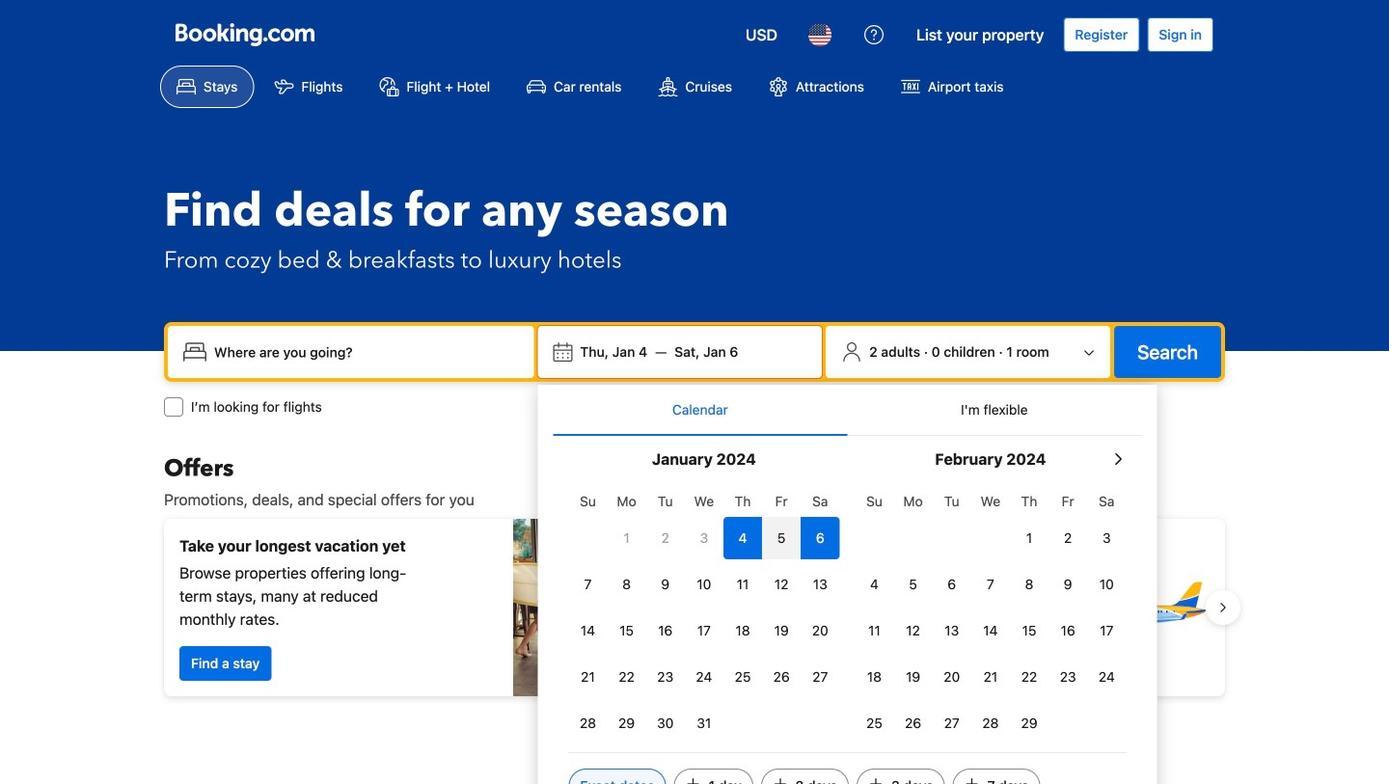 Task type: describe. For each thing, give the bounding box(es) containing it.
2 January 2024 checkbox
[[646, 517, 685, 560]]

29 February 2024 checkbox
[[1010, 702, 1049, 745]]

9 January 2024 checkbox
[[646, 563, 685, 606]]

10 February 2024 checkbox
[[1087, 563, 1126, 606]]

27 January 2024 checkbox
[[801, 656, 840, 698]]

25 February 2024 checkbox
[[855, 702, 894, 745]]

11 January 2024 checkbox
[[723, 563, 762, 606]]

23 February 2024 checkbox
[[1049, 656, 1087, 698]]

26 January 2024 checkbox
[[762, 656, 801, 698]]

31 January 2024 checkbox
[[685, 702, 723, 745]]

3 February 2024 checkbox
[[1087, 517, 1126, 560]]

24 February 2024 checkbox
[[1087, 656, 1126, 698]]

14 February 2024 checkbox
[[971, 610, 1010, 652]]

21 February 2024 checkbox
[[971, 656, 1010, 698]]

30 January 2024 checkbox
[[646, 702, 685, 745]]

20 February 2024 checkbox
[[933, 656, 971, 698]]

6 January 2024 checkbox
[[801, 517, 840, 560]]

8 January 2024 checkbox
[[607, 563, 646, 606]]

5 February 2024 checkbox
[[894, 563, 933, 606]]

7 January 2024 checkbox
[[569, 563, 607, 606]]

15 January 2024 checkbox
[[607, 610, 646, 652]]

16 February 2024 checkbox
[[1049, 610, 1087, 652]]

22 February 2024 checkbox
[[1010, 656, 1049, 698]]

2 February 2024 checkbox
[[1049, 517, 1087, 560]]

9 February 2024 checkbox
[[1049, 563, 1087, 606]]

12 January 2024 checkbox
[[762, 563, 801, 606]]

1 grid from the left
[[569, 482, 840, 745]]

18 January 2024 checkbox
[[723, 610, 762, 652]]

2 grid from the left
[[855, 482, 1126, 745]]

13 January 2024 checkbox
[[801, 563, 840, 606]]

4 January 2024 checkbox
[[723, 517, 762, 560]]

22 January 2024 checkbox
[[607, 656, 646, 698]]

6 February 2024 checkbox
[[933, 563, 971, 606]]

15 February 2024 checkbox
[[1010, 610, 1049, 652]]

10 January 2024 checkbox
[[685, 563, 723, 606]]



Task type: vqa. For each thing, say whether or not it's contained in the screenshot.
25 February 2024 Option
yes



Task type: locate. For each thing, give the bounding box(es) containing it.
16 January 2024 checkbox
[[646, 610, 685, 652]]

1 horizontal spatial grid
[[855, 482, 1126, 745]]

4 February 2024 checkbox
[[855, 563, 894, 606]]

5 January 2024 checkbox
[[762, 517, 801, 560]]

cell
[[723, 513, 762, 560], [762, 513, 801, 560], [801, 513, 840, 560]]

28 February 2024 checkbox
[[971, 702, 1010, 745]]

20 January 2024 checkbox
[[801, 610, 840, 652]]

18 February 2024 checkbox
[[855, 656, 894, 698]]

fly away to your dream vacation image
[[1075, 540, 1210, 675]]

1 cell from the left
[[723, 513, 762, 560]]

1 February 2024 checkbox
[[1010, 517, 1049, 560]]

8 February 2024 checkbox
[[1010, 563, 1049, 606]]

progress bar
[[683, 712, 706, 720]]

11 February 2024 checkbox
[[855, 610, 894, 652]]

19 February 2024 checkbox
[[894, 656, 933, 698]]

14 January 2024 checkbox
[[569, 610, 607, 652]]

23 January 2024 checkbox
[[646, 656, 685, 698]]

region
[[149, 511, 1241, 704]]

0 horizontal spatial grid
[[569, 482, 840, 745]]

28 January 2024 checkbox
[[569, 702, 607, 745]]

25 January 2024 checkbox
[[723, 656, 762, 698]]

24 January 2024 checkbox
[[685, 656, 723, 698]]

cell up 12 january 2024 "option"
[[762, 513, 801, 560]]

26 February 2024 checkbox
[[894, 702, 933, 745]]

3 January 2024 checkbox
[[685, 517, 723, 560]]

3 cell from the left
[[801, 513, 840, 560]]

Where are you going? field
[[206, 335, 526, 369]]

cell up 11 january 2024 'option' at the right bottom of page
[[723, 513, 762, 560]]

13 February 2024 checkbox
[[933, 610, 971, 652]]

booking.com image
[[176, 23, 314, 46]]

7 February 2024 checkbox
[[971, 563, 1010, 606]]

take your longest vacation yet image
[[513, 519, 687, 696]]

cell up 13 january 2024 checkbox
[[801, 513, 840, 560]]

17 January 2024 checkbox
[[685, 610, 723, 652]]

2 cell from the left
[[762, 513, 801, 560]]

tab list
[[553, 385, 1142, 437]]

12 February 2024 checkbox
[[894, 610, 933, 652]]

19 January 2024 checkbox
[[762, 610, 801, 652]]

17 February 2024 checkbox
[[1087, 610, 1126, 652]]

main content
[[149, 453, 1241, 784]]

27 February 2024 checkbox
[[933, 702, 971, 745]]

21 January 2024 checkbox
[[569, 656, 607, 698]]

29 January 2024 checkbox
[[607, 702, 646, 745]]

grid
[[569, 482, 840, 745], [855, 482, 1126, 745]]

1 January 2024 checkbox
[[607, 517, 646, 560]]



